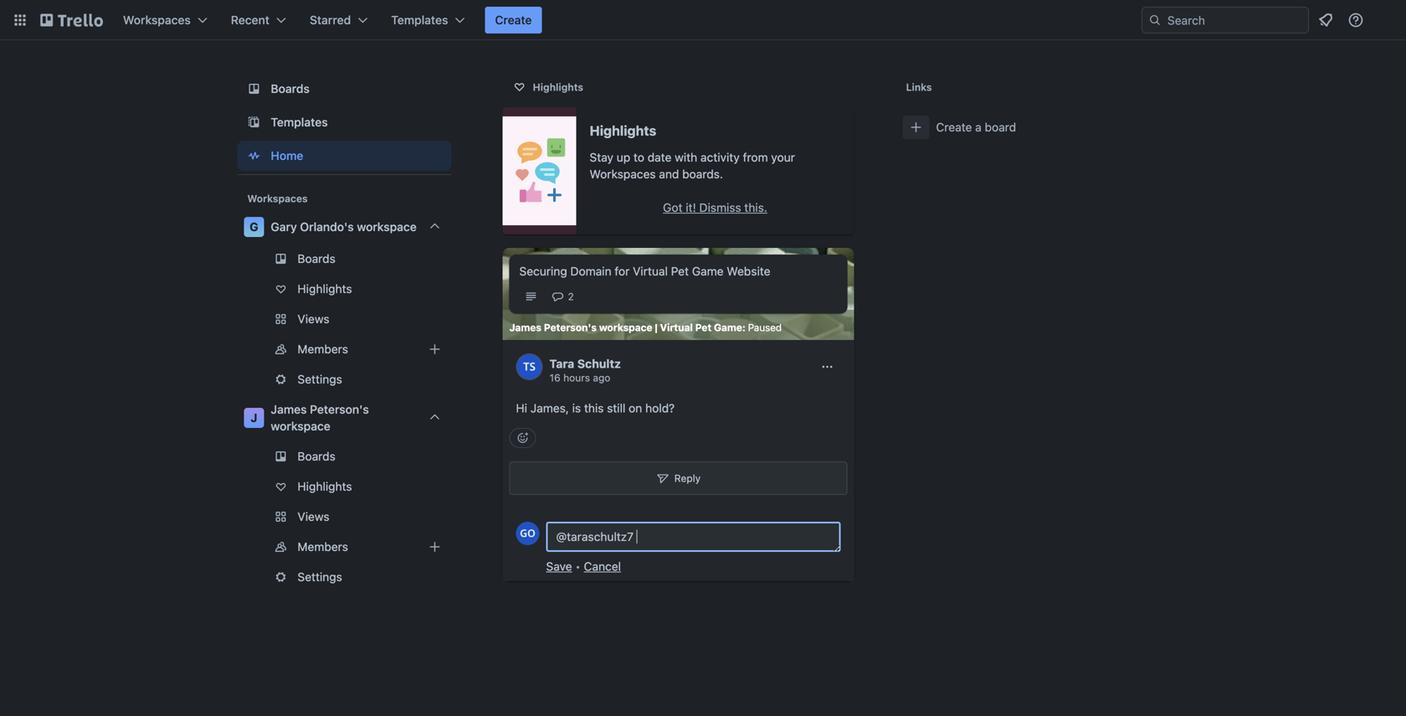 Task type: vqa. For each thing, say whether or not it's contained in the screenshot.
TRELLO to the right
no



Task type: describe. For each thing, give the bounding box(es) containing it.
ago
[[593, 372, 611, 383]]

reply
[[675, 472, 701, 484]]

workspace for james peterson's workspace
[[271, 419, 331, 433]]

Search field
[[1162, 8, 1309, 33]]

your
[[772, 150, 795, 164]]

peterson's for james peterson's workspace | virtual pet game : paused
[[544, 322, 597, 333]]

2
[[568, 291, 574, 302]]

save
[[546, 560, 572, 573]]

hours
[[564, 372, 590, 383]]

hold?
[[646, 401, 675, 415]]

0 horizontal spatial templates
[[271, 115, 328, 129]]

cancel
[[584, 560, 621, 573]]

tara
[[550, 357, 575, 370]]

board image
[[244, 79, 264, 99]]

1 horizontal spatial workspaces
[[247, 193, 308, 204]]

workspaces inside popup button
[[123, 13, 191, 27]]

domain
[[571, 264, 612, 278]]

gary orlando (garyorlando) image
[[1377, 10, 1397, 30]]

boards for gary
[[298, 252, 336, 265]]

boards link for peterson's
[[237, 443, 452, 470]]

boards for james
[[298, 449, 336, 463]]

highlights link for orlando's
[[237, 276, 452, 302]]

peterson's for james peterson's workspace
[[310, 402, 369, 416]]

@taraschultz7 text field
[[546, 522, 841, 552]]

virtual pet game link
[[660, 321, 743, 334]]

views for orlando's
[[298, 312, 330, 326]]

0 vertical spatial game
[[692, 264, 724, 278]]

settings link for peterson's
[[237, 564, 452, 590]]

tara schultz 16 hours ago
[[550, 357, 621, 383]]

highlights down orlando's
[[298, 282, 352, 296]]

home image
[[244, 146, 264, 166]]

starred button
[[300, 7, 378, 33]]

james for james peterson's workspace | virtual pet game : paused
[[510, 322, 542, 333]]

home
[[271, 149, 304, 162]]

james peterson's workspace
[[271, 402, 369, 433]]

hi james, is this still on hold?
[[516, 401, 675, 415]]

with
[[675, 150, 698, 164]]

open information menu image
[[1348, 12, 1365, 28]]

1 vertical spatial virtual
[[660, 322, 693, 333]]

switch to… image
[[12, 12, 28, 28]]

recent
[[231, 13, 270, 27]]

got it! dismiss this. button
[[590, 194, 841, 221]]

up
[[617, 150, 631, 164]]

highlights down james peterson's workspace at the left bottom of page
[[298, 479, 352, 493]]

views link for orlando's
[[237, 306, 452, 332]]

still
[[607, 401, 626, 415]]

members link for orlando's
[[237, 336, 452, 363]]

back to home image
[[40, 7, 103, 33]]

a
[[976, 120, 982, 134]]

securing
[[520, 264, 568, 278]]

1 vertical spatial pet
[[696, 322, 712, 333]]

workspaces button
[[113, 7, 218, 33]]

paused
[[748, 322, 782, 333]]

james for james peterson's workspace
[[271, 402, 307, 416]]

to
[[634, 150, 645, 164]]

create for create a board
[[937, 120, 973, 134]]

j
[[251, 411, 258, 425]]

hi
[[516, 401, 528, 415]]

for
[[615, 264, 630, 278]]

board
[[985, 120, 1017, 134]]

:
[[743, 322, 746, 333]]

date
[[648, 150, 672, 164]]

views for peterson's
[[298, 510, 330, 523]]



Task type: locate. For each thing, give the bounding box(es) containing it.
highlights link down gary orlando's workspace
[[237, 276, 452, 302]]

2 boards link from the top
[[237, 245, 452, 272]]

boards link
[[237, 74, 452, 104], [237, 245, 452, 272], [237, 443, 452, 470]]

views link
[[237, 306, 452, 332], [237, 503, 452, 530]]

1 add image from the top
[[425, 339, 445, 359]]

got it! dismiss this.
[[663, 201, 768, 214]]

1 horizontal spatial create
[[937, 120, 973, 134]]

highlights down create button
[[533, 81, 584, 93]]

james right j
[[271, 402, 307, 416]]

boards link for orlando's
[[237, 245, 452, 272]]

1 vertical spatial game
[[714, 322, 743, 333]]

virtual right |
[[660, 322, 693, 333]]

1 vertical spatial workspaces
[[590, 167, 656, 181]]

1 views link from the top
[[237, 306, 452, 332]]

1 vertical spatial create
[[937, 120, 973, 134]]

1 vertical spatial workspace
[[599, 322, 653, 333]]

1 horizontal spatial pet
[[696, 322, 712, 333]]

0 horizontal spatial workspace
[[271, 419, 331, 433]]

0 vertical spatial templates
[[391, 13, 448, 27]]

1 members from the top
[[298, 342, 348, 356]]

2 horizontal spatial workspaces
[[590, 167, 656, 181]]

1 vertical spatial settings
[[298, 570, 342, 584]]

it!
[[686, 201, 697, 214]]

create a board
[[937, 120, 1017, 134]]

save button
[[546, 560, 572, 573]]

add image for gary orlando's workspace
[[425, 339, 445, 359]]

recent button
[[221, 7, 296, 33]]

0 vertical spatial workspaces
[[123, 13, 191, 27]]

james,
[[531, 401, 569, 415]]

add image
[[425, 339, 445, 359], [425, 537, 445, 557]]

game left website on the right of the page
[[692, 264, 724, 278]]

0 vertical spatial views
[[298, 312, 330, 326]]

highlights link down james peterson's workspace at the left bottom of page
[[237, 473, 452, 500]]

members link for peterson's
[[237, 533, 452, 560]]

2 members from the top
[[298, 540, 348, 554]]

reply button
[[510, 462, 848, 495]]

settings
[[298, 372, 342, 386], [298, 570, 342, 584]]

create for create
[[495, 13, 532, 27]]

2 members link from the top
[[237, 533, 452, 560]]

template board image
[[244, 112, 264, 132]]

members for peterson's
[[298, 540, 348, 554]]

got
[[663, 201, 683, 214]]

search image
[[1149, 13, 1162, 27]]

activity
[[701, 150, 740, 164]]

1 vertical spatial views link
[[237, 503, 452, 530]]

0 vertical spatial members link
[[237, 336, 452, 363]]

schultz
[[578, 357, 621, 370]]

2 vertical spatial workspace
[[271, 419, 331, 433]]

1 horizontal spatial james
[[510, 322, 542, 333]]

stay
[[590, 150, 614, 164]]

|
[[655, 322, 658, 333]]

1 vertical spatial peterson's
[[310, 402, 369, 416]]

templates link
[[237, 107, 452, 137]]

workspace for gary orlando's workspace
[[357, 220, 417, 234]]

workspace for james peterson's workspace | virtual pet game : paused
[[599, 322, 653, 333]]

workspace right orlando's
[[357, 220, 417, 234]]

dismiss
[[700, 201, 742, 214]]

0 vertical spatial james
[[510, 322, 542, 333]]

2 add image from the top
[[425, 537, 445, 557]]

members link
[[237, 336, 452, 363], [237, 533, 452, 560]]

3 boards link from the top
[[237, 443, 452, 470]]

0 horizontal spatial pet
[[671, 264, 689, 278]]

0 vertical spatial settings link
[[237, 366, 452, 393]]

2 highlights link from the top
[[237, 473, 452, 500]]

this.
[[745, 201, 768, 214]]

0 horizontal spatial workspaces
[[123, 13, 191, 27]]

and
[[659, 167, 679, 181]]

workspace inside james peterson's workspace
[[271, 419, 331, 433]]

2 settings link from the top
[[237, 564, 452, 590]]

templates
[[391, 13, 448, 27], [271, 115, 328, 129]]

james
[[510, 322, 542, 333], [271, 402, 307, 416]]

stay up to date with activity from your workspaces and boards.
[[590, 150, 795, 181]]

settings for gary orlando's workspace
[[298, 372, 342, 386]]

boards.
[[683, 167, 723, 181]]

0 horizontal spatial create
[[495, 13, 532, 27]]

securing domain for virtual pet game website
[[520, 264, 771, 278]]

1 members link from the top
[[237, 336, 452, 363]]

0 horizontal spatial peterson's
[[310, 402, 369, 416]]

boards link down james peterson's workspace at the left bottom of page
[[237, 443, 452, 470]]

game
[[692, 264, 724, 278], [714, 322, 743, 333]]

virtual
[[633, 264, 668, 278], [660, 322, 693, 333]]

0 vertical spatial views link
[[237, 306, 452, 332]]

templates inside popup button
[[391, 13, 448, 27]]

highlights up up
[[590, 123, 657, 139]]

2 vertical spatial boards link
[[237, 443, 452, 470]]

game left the paused
[[714, 322, 743, 333]]

views
[[298, 312, 330, 326], [298, 510, 330, 523]]

from
[[743, 150, 768, 164]]

boards right board image
[[271, 82, 310, 95]]

create a board button
[[896, 107, 1183, 147]]

cancel button
[[584, 560, 621, 573]]

add reaction image
[[510, 428, 536, 448]]

create
[[495, 13, 532, 27], [937, 120, 973, 134]]

0 vertical spatial members
[[298, 342, 348, 356]]

highlights link
[[237, 276, 452, 302], [237, 473, 452, 500]]

settings link
[[237, 366, 452, 393], [237, 564, 452, 590]]

pet
[[671, 264, 689, 278], [696, 322, 712, 333]]

1 views from the top
[[298, 312, 330, 326]]

starred
[[310, 13, 351, 27]]

templates button
[[381, 7, 475, 33]]

peterson's
[[544, 322, 597, 333], [310, 402, 369, 416]]

0 vertical spatial peterson's
[[544, 322, 597, 333]]

1 vertical spatial highlights link
[[237, 473, 452, 500]]

1 settings link from the top
[[237, 366, 452, 393]]

0 vertical spatial workspace
[[357, 220, 417, 234]]

2 horizontal spatial workspace
[[599, 322, 653, 333]]

0 vertical spatial settings
[[298, 372, 342, 386]]

highlights
[[533, 81, 584, 93], [590, 123, 657, 139], [298, 282, 352, 296], [298, 479, 352, 493]]

1 highlights link from the top
[[237, 276, 452, 302]]

2 settings from the top
[[298, 570, 342, 584]]

16
[[550, 372, 561, 383]]

2 views from the top
[[298, 510, 330, 523]]

pet right the for
[[671, 264, 689, 278]]

boards down orlando's
[[298, 252, 336, 265]]

create inside primary element
[[495, 13, 532, 27]]

0 vertical spatial boards
[[271, 82, 310, 95]]

2 vertical spatial workspaces
[[247, 193, 308, 204]]

boards
[[271, 82, 310, 95], [298, 252, 336, 265], [298, 449, 336, 463]]

workspace right j
[[271, 419, 331, 433]]

1 vertical spatial boards
[[298, 252, 336, 265]]

create button
[[485, 7, 542, 33]]

1 vertical spatial settings link
[[237, 564, 452, 590]]

boards link up templates link
[[237, 74, 452, 104]]

highlights link for peterson's
[[237, 473, 452, 500]]

workspaces
[[123, 13, 191, 27], [590, 167, 656, 181], [247, 193, 308, 204]]

1 vertical spatial boards link
[[237, 245, 452, 272]]

james peterson's workspace | virtual pet game : paused
[[510, 322, 782, 333]]

2 vertical spatial boards
[[298, 449, 336, 463]]

gary
[[271, 220, 297, 234]]

0 vertical spatial boards link
[[237, 74, 452, 104]]

members for orlando's
[[298, 342, 348, 356]]

1 horizontal spatial templates
[[391, 13, 448, 27]]

1 vertical spatial james
[[271, 402, 307, 416]]

james down securing
[[510, 322, 542, 333]]

templates up home
[[271, 115, 328, 129]]

1 vertical spatial views
[[298, 510, 330, 523]]

workspaces inside stay up to date with activity from your workspaces and boards.
[[590, 167, 656, 181]]

workspace left |
[[599, 322, 653, 333]]

templates right starred dropdown button
[[391, 13, 448, 27]]

2 views link from the top
[[237, 503, 452, 530]]

settings link for orlando's
[[237, 366, 452, 393]]

on
[[629, 401, 643, 415]]

orlando's
[[300, 220, 354, 234]]

gary orlando's workspace
[[271, 220, 417, 234]]

workspace
[[357, 220, 417, 234], [599, 322, 653, 333], [271, 419, 331, 433]]

virtual right the for
[[633, 264, 668, 278]]

1 vertical spatial members
[[298, 540, 348, 554]]

pet left :
[[696, 322, 712, 333]]

boards down james peterson's workspace at the left bottom of page
[[298, 449, 336, 463]]

g
[[250, 220, 259, 234]]

1 vertical spatial templates
[[271, 115, 328, 129]]

links
[[907, 81, 933, 93]]

1 vertical spatial members link
[[237, 533, 452, 560]]

0 horizontal spatial james
[[271, 402, 307, 416]]

1 horizontal spatial peterson's
[[544, 322, 597, 333]]

primary element
[[0, 0, 1407, 40]]

members
[[298, 342, 348, 356], [298, 540, 348, 554]]

add image for james peterson's workspace
[[425, 537, 445, 557]]

0 vertical spatial virtual
[[633, 264, 668, 278]]

1 settings from the top
[[298, 372, 342, 386]]

james inside james peterson's workspace
[[271, 402, 307, 416]]

peterson's inside james peterson's workspace
[[310, 402, 369, 416]]

0 vertical spatial highlights link
[[237, 276, 452, 302]]

settings for james peterson's workspace
[[298, 570, 342, 584]]

is
[[573, 401, 581, 415]]

1 vertical spatial add image
[[425, 537, 445, 557]]

0 vertical spatial pet
[[671, 264, 689, 278]]

views link for peterson's
[[237, 503, 452, 530]]

website
[[727, 264, 771, 278]]

0 notifications image
[[1316, 10, 1337, 30]]

boards link down gary orlando's workspace
[[237, 245, 452, 272]]

0 vertical spatial create
[[495, 13, 532, 27]]

this
[[584, 401, 604, 415]]

1 boards link from the top
[[237, 74, 452, 104]]

0 vertical spatial add image
[[425, 339, 445, 359]]

home link
[[237, 141, 452, 171]]

1 horizontal spatial workspace
[[357, 220, 417, 234]]



